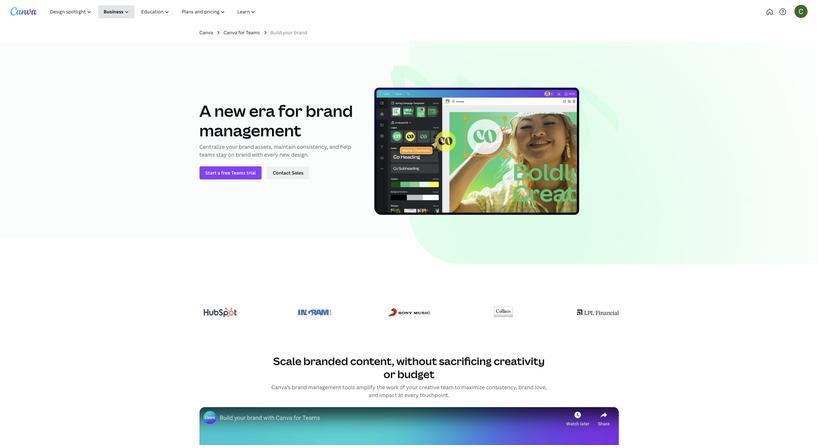 Task type: vqa. For each thing, say whether or not it's contained in the screenshot.
bottommost in
no



Task type: describe. For each thing, give the bounding box(es) containing it.
sony music image
[[388, 309, 430, 317]]

ingram miro image
[[298, 310, 331, 316]]

management inside a new era for brand management centralize your brand assets, maintain consistency, and help teams stay on brand with every new design.
[[200, 120, 301, 141]]

lpl financial image
[[577, 310, 619, 316]]

touchpoint.
[[420, 392, 450, 400]]

scale branded content, without sacrificing creativity or budget canva's brand management tools amplify the work of your creative team to maximize consistency, brand love, and impact at every touchpoint.
[[272, 355, 547, 400]]

canva for canva for teams
[[224, 29, 237, 36]]

build
[[271, 29, 282, 36]]

help
[[340, 144, 352, 151]]

hubspot image
[[204, 308, 237, 318]]

and inside scale branded content, without sacrificing creativity or budget canva's brand management tools amplify the work of your creative team to maximize consistency, brand love, and impact at every touchpoint.
[[369, 392, 379, 400]]

to
[[455, 385, 461, 392]]

with
[[252, 151, 263, 159]]

colliers international image
[[494, 303, 513, 322]]

design.
[[291, 151, 309, 159]]

a new era for brand management centralize your brand assets, maintain consistency, and help teams stay on brand with every new design.
[[200, 100, 353, 159]]

canva for teams link
[[224, 29, 260, 36]]

centralize
[[200, 144, 225, 151]]

of
[[400, 385, 405, 392]]

consistency, inside a new era for brand management centralize your brand assets, maintain consistency, and help teams stay on brand with every new design.
[[297, 144, 328, 151]]

management inside scale branded content, without sacrificing creativity or budget canva's brand management tools amplify the work of your creative team to maximize consistency, brand love, and impact at every touchpoint.
[[309, 385, 341, 392]]

and inside a new era for brand management centralize your brand assets, maintain consistency, and help teams stay on brand with every new design.
[[330, 144, 339, 151]]

content,
[[351, 355, 395, 369]]

hero foreground img image
[[374, 66, 619, 215]]

maximize
[[462, 385, 485, 392]]

at
[[399, 392, 404, 400]]

consistency, inside scale branded content, without sacrificing creativity or budget canva's brand management tools amplify the work of your creative team to maximize consistency, brand love, and impact at every touchpoint.
[[486, 385, 518, 392]]

canva's
[[272, 385, 291, 392]]

for inside a new era for brand management centralize your brand assets, maintain consistency, and help teams stay on brand with every new design.
[[278, 100, 303, 122]]

impact
[[380, 392, 397, 400]]

love,
[[535, 385, 547, 392]]



Task type: locate. For each thing, give the bounding box(es) containing it.
canva for canva
[[200, 29, 213, 36]]

frame 10288828 (3) image
[[409, 42, 819, 265]]

canva link
[[200, 29, 213, 36]]

work
[[387, 385, 399, 392]]

scale
[[274, 355, 302, 369]]

1 horizontal spatial consistency,
[[486, 385, 518, 392]]

1 horizontal spatial and
[[369, 392, 379, 400]]

1 horizontal spatial for
[[278, 100, 303, 122]]

your inside scale branded content, without sacrificing creativity or budget canva's brand management tools amplify the work of your creative team to maximize consistency, brand love, and impact at every touchpoint.
[[407, 385, 418, 392]]

1 horizontal spatial management
[[309, 385, 341, 392]]

creative
[[419, 385, 440, 392]]

branded
[[304, 355, 348, 369]]

amplify
[[357, 385, 376, 392]]

0 vertical spatial your
[[283, 29, 293, 36]]

team
[[441, 385, 454, 392]]

0 horizontal spatial management
[[200, 120, 301, 141]]

1 horizontal spatial canva
[[224, 29, 237, 36]]

every inside a new era for brand management centralize your brand assets, maintain consistency, and help teams stay on brand with every new design.
[[264, 151, 278, 159]]

canva
[[200, 29, 213, 36], [224, 29, 237, 36]]

0 vertical spatial management
[[200, 120, 301, 141]]

new down maintain
[[280, 151, 290, 159]]

top level navigation element
[[44, 5, 284, 18]]

every
[[264, 151, 278, 159], [405, 392, 419, 400]]

canva inside canva for teams link
[[224, 29, 237, 36]]

consistency, right maximize
[[486, 385, 518, 392]]

stay
[[216, 151, 227, 159]]

canva for teams
[[224, 29, 260, 36]]

era
[[249, 100, 275, 122]]

and down the
[[369, 392, 379, 400]]

tools
[[343, 385, 355, 392]]

build your brand
[[271, 29, 307, 36]]

your right the build
[[283, 29, 293, 36]]

budget
[[398, 368, 435, 382]]

management left tools
[[309, 385, 341, 392]]

1 vertical spatial and
[[369, 392, 379, 400]]

1 horizontal spatial new
[[280, 151, 290, 159]]

1 vertical spatial for
[[278, 100, 303, 122]]

maintain
[[274, 144, 296, 151]]

0 horizontal spatial new
[[215, 100, 246, 122]]

for right era
[[278, 100, 303, 122]]

new
[[215, 100, 246, 122], [280, 151, 290, 159]]

0 vertical spatial every
[[264, 151, 278, 159]]

0 horizontal spatial canva
[[200, 29, 213, 36]]

2 canva from the left
[[224, 29, 237, 36]]

1 horizontal spatial every
[[405, 392, 419, 400]]

1 vertical spatial every
[[405, 392, 419, 400]]

your
[[283, 29, 293, 36], [226, 144, 238, 151], [407, 385, 418, 392]]

0 horizontal spatial and
[[330, 144, 339, 151]]

new right a
[[215, 100, 246, 122]]

2 horizontal spatial your
[[407, 385, 418, 392]]

0 vertical spatial consistency,
[[297, 144, 328, 151]]

0 horizontal spatial your
[[226, 144, 238, 151]]

0 vertical spatial and
[[330, 144, 339, 151]]

0 vertical spatial for
[[238, 29, 245, 36]]

1 vertical spatial consistency,
[[486, 385, 518, 392]]

your right of
[[407, 385, 418, 392]]

1 vertical spatial your
[[226, 144, 238, 151]]

every down assets,
[[264, 151, 278, 159]]

1 horizontal spatial your
[[283, 29, 293, 36]]

consistency,
[[297, 144, 328, 151], [486, 385, 518, 392]]

2 vertical spatial your
[[407, 385, 418, 392]]

0 horizontal spatial consistency,
[[297, 144, 328, 151]]

0 horizontal spatial for
[[238, 29, 245, 36]]

and left help
[[330, 144, 339, 151]]

teams
[[200, 151, 215, 159]]

your up on
[[226, 144, 238, 151]]

0 horizontal spatial every
[[264, 151, 278, 159]]

without
[[397, 355, 437, 369]]

management
[[200, 120, 301, 141], [309, 385, 341, 392]]

or
[[384, 368, 396, 382]]

management up assets,
[[200, 120, 301, 141]]

0 vertical spatial new
[[215, 100, 246, 122]]

every right at
[[405, 392, 419, 400]]

consistency, up design.
[[297, 144, 328, 151]]

and
[[330, 144, 339, 151], [369, 392, 379, 400]]

1 vertical spatial management
[[309, 385, 341, 392]]

for left teams
[[238, 29, 245, 36]]

on
[[228, 151, 235, 159]]

creativity
[[494, 355, 545, 369]]

for
[[238, 29, 245, 36], [278, 100, 303, 122]]

teams
[[246, 29, 260, 36]]

1 canva from the left
[[200, 29, 213, 36]]

sacrificing
[[439, 355, 492, 369]]

1 vertical spatial new
[[280, 151, 290, 159]]

brand
[[294, 29, 307, 36], [306, 100, 353, 122], [239, 144, 254, 151], [236, 151, 251, 159], [292, 385, 307, 392], [519, 385, 534, 392]]

your inside a new era for brand management centralize your brand assets, maintain consistency, and help teams stay on brand with every new design.
[[226, 144, 238, 151]]

a
[[200, 100, 211, 122]]

assets,
[[255, 144, 273, 151]]

every inside scale branded content, without sacrificing creativity or budget canva's brand management tools amplify the work of your creative team to maximize consistency, brand love, and impact at every touchpoint.
[[405, 392, 419, 400]]

the
[[377, 385, 385, 392]]



